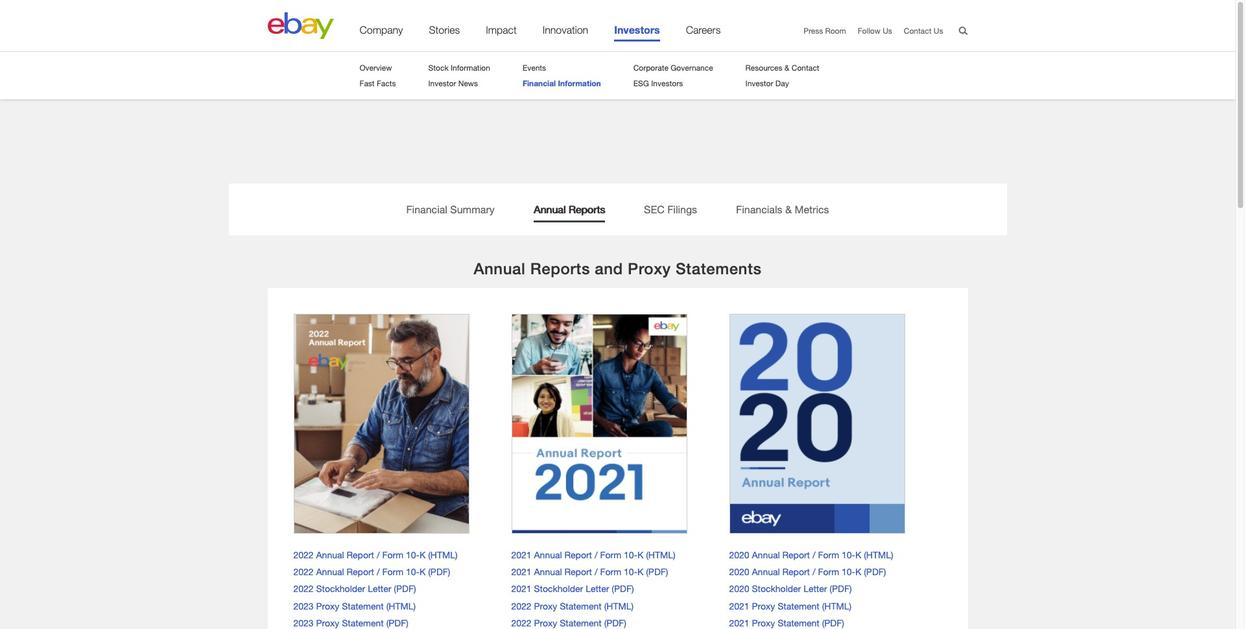 Task type: describe. For each thing, give the bounding box(es) containing it.
room
[[826, 26, 847, 36]]

filings
[[668, 203, 698, 215]]

reports for annual reports and proxy statements
[[531, 260, 591, 278]]

/ up 2021 annual report / form 10-k (pdf) link
[[595, 550, 598, 561]]

10- down 2020 annual report / form 10-k (html) link
[[842, 567, 856, 578]]

form up 2022 annual report / form 10-k (pdf) link on the bottom left of page
[[382, 550, 404, 561]]

0 vertical spatial investors
[[615, 23, 660, 36]]

cover image image for 2020
[[730, 314, 906, 534]]

investor day link
[[746, 79, 790, 88]]

2021 annual report / form 10-k (html) link
[[512, 548, 676, 562]]

10- down the 2021 annual report / form 10-k (html) link
[[624, 567, 638, 578]]

report up 2022 annual report / form 10-k (pdf) link on the bottom left of page
[[347, 550, 374, 561]]

annual reports and proxy statements
[[474, 260, 762, 278]]

overview fast facts
[[360, 63, 396, 88]]

press room link
[[804, 26, 847, 36]]

statement down 2023 proxy statement (html) link
[[342, 618, 384, 629]]

innovation link
[[543, 24, 589, 42]]

information inside stock information investor news
[[451, 63, 491, 73]]

sec
[[644, 203, 665, 215]]

form down 2020 annual report / form 10-k (html) link
[[819, 567, 840, 578]]

2022 annual report / form 10-k (html) 2022 annual report / form 10-k (pdf) 2022 stockholder letter (pdf) 2023 proxy statement (html) 2023 proxy statement (pdf)
[[294, 550, 458, 629]]

report up the 2020 annual report / form 10-k (pdf) link
[[783, 550, 811, 561]]

follow us
[[858, 26, 893, 36]]

investor news link
[[429, 79, 478, 88]]

report up 2021 annual report / form 10-k (pdf) link
[[565, 550, 592, 561]]

financial inside financial summary link
[[407, 203, 448, 215]]

esg
[[634, 79, 650, 88]]

stockholder for 2022
[[316, 584, 366, 595]]

follow
[[858, 26, 881, 36]]

contact inside quick links list
[[904, 26, 932, 36]]

annual reports
[[534, 203, 605, 215]]

press
[[804, 26, 824, 36]]

investor inside resources & contact investor day
[[746, 79, 774, 88]]

sec filings link
[[625, 184, 717, 236]]

events link
[[523, 63, 546, 73]]

overview link
[[360, 63, 392, 73]]

letter for 2021 stockholder letter (pdf)
[[586, 584, 610, 595]]

corporate
[[634, 63, 669, 73]]

stockholder for 2020
[[752, 584, 802, 595]]

careers
[[686, 24, 721, 36]]

2021 proxy statement (pdf) link
[[730, 617, 845, 629]]

annual reports link
[[514, 184, 625, 236]]

proxy down 2021 proxy statement (html) link
[[752, 618, 776, 629]]

events
[[523, 63, 546, 73]]

2022 proxy statement (html) link
[[512, 599, 634, 613]]

summary
[[451, 203, 495, 215]]

stock information investor news
[[429, 63, 491, 88]]

2021 proxy statement (html) link
[[730, 599, 852, 613]]

k up the 2020 annual report / form 10-k (pdf) link
[[856, 550, 862, 561]]

10- down 2022 annual report / form 10-k (html) link
[[406, 567, 420, 578]]

2021 stockholder letter (pdf) link
[[512, 582, 634, 596]]

/ down the 2021 annual report / form 10-k (html) link
[[595, 567, 598, 578]]

careers link
[[686, 24, 721, 42]]

statement down 2020 stockholder letter (pdf) "link"
[[778, 601, 820, 612]]

reports for annual reports
[[569, 203, 605, 215]]

2021 annual report / form 10-k (pdf) link
[[512, 565, 669, 579]]

governance
[[671, 63, 714, 73]]

quick links list
[[792, 26, 944, 37]]

letter for 2022 stockholder letter (pdf)
[[368, 584, 392, 595]]

statements
[[676, 260, 762, 278]]

corporate governance esg investors
[[634, 63, 714, 88]]

2022 proxy statement (pdf) link
[[512, 617, 627, 629]]

1 2023 from the top
[[294, 601, 314, 612]]

k up 2021 annual report / form 10-k (pdf) link
[[638, 550, 644, 561]]

press room
[[804, 26, 847, 36]]

corporate governance link
[[634, 63, 714, 73]]

overview
[[360, 63, 392, 73]]

2023 proxy statement (html) link
[[294, 599, 416, 613]]

k down 2020 annual report / form 10-k (html) link
[[856, 567, 862, 578]]

report up 2022 stockholder letter (pdf) link
[[347, 567, 374, 578]]

company
[[360, 24, 403, 36]]

& for resources
[[785, 63, 790, 73]]

proxy down 2023 proxy statement (html) link
[[316, 618, 340, 629]]

company link
[[360, 24, 403, 42]]

stories link
[[429, 24, 460, 42]]

investors inside corporate governance esg investors
[[652, 79, 683, 88]]

10- up the 2020 annual report / form 10-k (pdf) link
[[842, 550, 856, 561]]

fast facts link
[[360, 79, 396, 88]]

statement down 2021 proxy statement (html) link
[[778, 618, 820, 629]]

proxy up the 2023 proxy statement (pdf) "link" on the bottom left of page
[[316, 601, 340, 612]]

/ up 2022 annual report / form 10-k (pdf) link on the bottom left of page
[[377, 550, 380, 561]]



Task type: vqa. For each thing, say whether or not it's contained in the screenshot.
the bottom earnings
no



Task type: locate. For each thing, give the bounding box(es) containing it.
2 us from the left
[[934, 26, 944, 36]]

stockholder inside 2022 annual report / form 10-k (html) 2022 annual report / form 10-k (pdf) 2022 stockholder letter (pdf) 2023 proxy statement (html) 2023 proxy statement (pdf)
[[316, 584, 366, 595]]

0 vertical spatial information
[[451, 63, 491, 73]]

2023 up the 2023 proxy statement (pdf) "link" on the bottom left of page
[[294, 601, 314, 612]]

2 investor from the left
[[746, 79, 774, 88]]

follow us link
[[858, 26, 893, 36]]

stock information link
[[429, 63, 491, 73]]

1 vertical spatial 2023
[[294, 618, 314, 629]]

2 letter from the left
[[586, 584, 610, 595]]

investors up corporate
[[615, 23, 660, 36]]

k down 2022 annual report / form 10-k (html) link
[[420, 567, 426, 578]]

cover image image
[[294, 314, 470, 534], [512, 314, 688, 534], [730, 314, 906, 534]]

stockholder up 2021 proxy statement (html) link
[[752, 584, 802, 595]]

investor inside stock information investor news
[[429, 79, 456, 88]]

facts
[[377, 79, 396, 88]]

report
[[347, 550, 374, 561], [565, 550, 592, 561], [783, 550, 811, 561], [347, 567, 374, 578], [565, 567, 592, 578], [783, 567, 811, 578]]

resources & contact investor day
[[746, 63, 820, 88]]

statement
[[342, 601, 384, 612], [560, 601, 602, 612], [778, 601, 820, 612], [342, 618, 384, 629], [560, 618, 602, 629], [778, 618, 820, 629]]

contact us link
[[904, 26, 944, 36]]

2020
[[730, 550, 750, 561], [730, 567, 750, 578], [730, 584, 750, 595]]

letter inside 2022 annual report / form 10-k (html) 2022 annual report / form 10-k (pdf) 2022 stockholder letter (pdf) 2023 proxy statement (html) 2023 proxy statement (pdf)
[[368, 584, 392, 595]]

home image
[[268, 12, 334, 39]]

investors
[[615, 23, 660, 36], [652, 79, 683, 88]]

1 horizontal spatial cover image image
[[512, 314, 688, 534]]

and
[[595, 260, 624, 278]]

3 cover image image from the left
[[730, 314, 906, 534]]

2 horizontal spatial stockholder
[[752, 584, 802, 595]]

contact
[[904, 26, 932, 36], [792, 63, 820, 73]]

form down 2022 annual report / form 10-k (html) link
[[382, 567, 404, 578]]

information inside events financial information
[[558, 79, 601, 88]]

events financial information
[[523, 63, 601, 88]]

reports left and
[[531, 260, 591, 278]]

us for contact us
[[934, 26, 944, 36]]

2022 annual report / form 10-k (html) link
[[294, 548, 458, 562]]

2020 annual report / form 10-k (pdf) link
[[730, 565, 887, 579]]

letter down 2022 annual report / form 10-k (pdf) link on the bottom left of page
[[368, 584, 392, 595]]

metrics
[[795, 203, 830, 215]]

information down innovation link
[[558, 79, 601, 88]]

2020 annual report / form 10-k (html) link
[[730, 548, 894, 562]]

reports
[[569, 203, 605, 215], [531, 260, 591, 278]]

1 vertical spatial contact
[[792, 63, 820, 73]]

contact inside resources & contact investor day
[[792, 63, 820, 73]]

stockholder for 2021
[[534, 584, 584, 595]]

0 horizontal spatial financial
[[407, 203, 448, 215]]

0 horizontal spatial letter
[[368, 584, 392, 595]]

letter for 2020 stockholder letter (pdf)
[[804, 584, 828, 595]]

1 horizontal spatial information
[[558, 79, 601, 88]]

us for follow us
[[883, 26, 893, 36]]

k down the 2021 annual report / form 10-k (html) link
[[638, 567, 644, 578]]

0 horizontal spatial contact
[[792, 63, 820, 73]]

1 cover image image from the left
[[294, 314, 470, 534]]

& for financials
[[786, 203, 792, 215]]

& up day
[[785, 63, 790, 73]]

10-
[[406, 550, 420, 561], [624, 550, 638, 561], [842, 550, 856, 561], [406, 567, 420, 578], [624, 567, 638, 578], [842, 567, 856, 578]]

1 vertical spatial investors
[[652, 79, 683, 88]]

1 horizontal spatial stockholder
[[534, 584, 584, 595]]

k
[[420, 550, 426, 561], [638, 550, 644, 561], [856, 550, 862, 561], [420, 567, 426, 578], [638, 567, 644, 578], [856, 567, 862, 578]]

form down the 2021 annual report / form 10-k (html) link
[[601, 567, 622, 578]]

0 vertical spatial &
[[785, 63, 790, 73]]

1 horizontal spatial letter
[[586, 584, 610, 595]]

2022
[[294, 550, 314, 561], [294, 567, 314, 578], [294, 584, 314, 595], [512, 601, 532, 612], [512, 618, 532, 629]]

0 vertical spatial financial
[[523, 79, 556, 88]]

0 horizontal spatial investor
[[429, 79, 456, 88]]

stockholder inside 2021 annual report / form 10-k (html) 2021 annual report / form 10-k (pdf) 2021 stockholder letter (pdf) 2022 proxy statement (html) 2022 proxy statement (pdf)
[[534, 584, 584, 595]]

statement down 2021 stockholder letter (pdf) 'link' at the bottom of page
[[560, 601, 602, 612]]

0 vertical spatial contact
[[904, 26, 932, 36]]

financial left summary
[[407, 203, 448, 215]]

us right follow us link
[[934, 26, 944, 36]]

2021
[[512, 550, 532, 561], [512, 567, 532, 578], [512, 584, 532, 595], [730, 601, 750, 612], [730, 618, 750, 629]]

stories
[[429, 24, 460, 36]]

letter inside 2020 annual report / form 10-k (html) 2020 annual report / form 10-k (pdf) 2020 stockholder letter (pdf) 2021 proxy statement (html) 2021 proxy statement (pdf)
[[804, 584, 828, 595]]

2023
[[294, 601, 314, 612], [294, 618, 314, 629]]

0 horizontal spatial cover image image
[[294, 314, 470, 534]]

1 vertical spatial information
[[558, 79, 601, 88]]

proxy up 2022 proxy statement (pdf) link
[[534, 601, 558, 612]]

2022 annual report / form 10-k (pdf) link
[[294, 565, 451, 579]]

k up 2022 annual report / form 10-k (pdf) link on the bottom left of page
[[420, 550, 426, 561]]

investor down resources
[[746, 79, 774, 88]]

1 horizontal spatial investor
[[746, 79, 774, 88]]

1 us from the left
[[883, 26, 893, 36]]

& left metrics
[[786, 203, 792, 215]]

2 stockholder from the left
[[534, 584, 584, 595]]

financial down events
[[523, 79, 556, 88]]

stockholder inside 2020 annual report / form 10-k (html) 2020 annual report / form 10-k (pdf) 2020 stockholder letter (pdf) 2021 proxy statement (html) 2021 proxy statement (pdf)
[[752, 584, 802, 595]]

investor
[[429, 79, 456, 88], [746, 79, 774, 88]]

2020 stockholder letter (pdf) link
[[730, 582, 852, 596]]

us right follow
[[883, 26, 893, 36]]

investors down corporate governance link
[[652, 79, 683, 88]]

reports up and
[[569, 203, 605, 215]]

/ down 2022 annual report / form 10-k (html) link
[[377, 567, 380, 578]]

& inside resources & contact investor day
[[785, 63, 790, 73]]

resources
[[746, 63, 783, 73]]

statement down 2022 stockholder letter (pdf) link
[[342, 601, 384, 612]]

form up the 2020 annual report / form 10-k (pdf) link
[[819, 550, 840, 561]]

financial summary link
[[387, 184, 514, 236]]

2023 down 2023 proxy statement (html) link
[[294, 618, 314, 629]]

fast
[[360, 79, 375, 88]]

&
[[785, 63, 790, 73], [786, 203, 792, 215]]

financials
[[737, 203, 783, 215]]

0 vertical spatial reports
[[569, 203, 605, 215]]

0 vertical spatial 2020
[[730, 550, 750, 561]]

0 vertical spatial 2023
[[294, 601, 314, 612]]

0 horizontal spatial us
[[883, 26, 893, 36]]

proxy down 2022 proxy statement (html) link in the bottom of the page
[[534, 618, 558, 629]]

investor down "stock"
[[429, 79, 456, 88]]

1 vertical spatial &
[[786, 203, 792, 215]]

financials & metrics
[[737, 203, 830, 215]]

form up 2021 annual report / form 10-k (pdf) link
[[601, 550, 622, 561]]

contact down press
[[792, 63, 820, 73]]

financials & metrics link
[[717, 184, 849, 236]]

2 vertical spatial 2020
[[730, 584, 750, 595]]

1 vertical spatial 2020
[[730, 567, 750, 578]]

/ up the 2020 annual report / form 10-k (pdf) link
[[813, 550, 816, 561]]

cover image image for 2021
[[512, 314, 688, 534]]

2023 proxy statement (pdf) link
[[294, 617, 409, 629]]

1 horizontal spatial financial
[[523, 79, 556, 88]]

stockholder up 2022 proxy statement (html) link in the bottom of the page
[[534, 584, 584, 595]]

3 letter from the left
[[804, 584, 828, 595]]

1 vertical spatial financial
[[407, 203, 448, 215]]

1 stockholder from the left
[[316, 584, 366, 595]]

stock
[[429, 63, 449, 73]]

resources & contact link
[[746, 63, 820, 73]]

contact right follow us
[[904, 26, 932, 36]]

10- up 2022 annual report / form 10-k (pdf) link on the bottom left of page
[[406, 550, 420, 561]]

2 2020 from the top
[[730, 567, 750, 578]]

impact
[[486, 24, 517, 36]]

2020 annual report / form 10-k (html) 2020 annual report / form 10-k (pdf) 2020 stockholder letter (pdf) 2021 proxy statement (html) 2021 proxy statement (pdf)
[[730, 550, 894, 629]]

statement down 2022 proxy statement (html) link in the bottom of the page
[[560, 618, 602, 629]]

financial inside events financial information
[[523, 79, 556, 88]]

letter down the 2020 annual report / form 10-k (pdf) link
[[804, 584, 828, 595]]

0 horizontal spatial stockholder
[[316, 584, 366, 595]]

sec filings
[[644, 203, 698, 215]]

contact us
[[904, 26, 944, 36]]

report up 2021 stockholder letter (pdf) 'link' at the bottom of page
[[565, 567, 592, 578]]

0 horizontal spatial information
[[451, 63, 491, 73]]

1 2020 from the top
[[730, 550, 750, 561]]

1 letter from the left
[[368, 584, 392, 595]]

1 investor from the left
[[429, 79, 456, 88]]

2 horizontal spatial letter
[[804, 584, 828, 595]]

3 stockholder from the left
[[752, 584, 802, 595]]

letter
[[368, 584, 392, 595], [586, 584, 610, 595], [804, 584, 828, 595]]

proxy up 2021 proxy statement (pdf) link
[[752, 601, 776, 612]]

investors link
[[615, 23, 660, 42]]

news
[[459, 79, 478, 88]]

1 horizontal spatial contact
[[904, 26, 932, 36]]

financial summary
[[407, 203, 495, 215]]

stockholder up 2023 proxy statement (html) link
[[316, 584, 366, 595]]

/ down 2020 annual report / form 10-k (html) link
[[813, 567, 816, 578]]

letter down 2021 annual report / form 10-k (pdf) link
[[586, 584, 610, 595]]

financial
[[523, 79, 556, 88], [407, 203, 448, 215]]

financial information link
[[523, 79, 601, 88]]

day
[[776, 79, 790, 88]]

esg investors link
[[634, 79, 683, 88]]

proxy right and
[[628, 260, 671, 278]]

cover image image for 2022
[[294, 314, 470, 534]]

impact link
[[486, 24, 517, 42]]

1 vertical spatial reports
[[531, 260, 591, 278]]

2021 annual report / form 10-k (html) 2021 annual report / form 10-k (pdf) 2021 stockholder letter (pdf) 2022 proxy statement (html) 2022 proxy statement (pdf)
[[512, 550, 676, 629]]

1 horizontal spatial us
[[934, 26, 944, 36]]

innovation
[[543, 24, 589, 36]]

(html)
[[428, 550, 458, 561], [646, 550, 676, 561], [865, 550, 894, 561], [387, 601, 416, 612], [605, 601, 634, 612], [823, 601, 852, 612]]

/
[[377, 550, 380, 561], [595, 550, 598, 561], [813, 550, 816, 561], [377, 567, 380, 578], [595, 567, 598, 578], [813, 567, 816, 578]]

stockholder
[[316, 584, 366, 595], [534, 584, 584, 595], [752, 584, 802, 595]]

10- up 2021 annual report / form 10-k (pdf) link
[[624, 550, 638, 561]]

report up 2020 stockholder letter (pdf) "link"
[[783, 567, 811, 578]]

2 horizontal spatial cover image image
[[730, 314, 906, 534]]

2022 stockholder letter (pdf) link
[[294, 582, 416, 596]]

letter inside 2021 annual report / form 10-k (html) 2021 annual report / form 10-k (pdf) 2021 stockholder letter (pdf) 2022 proxy statement (html) 2022 proxy statement (pdf)
[[586, 584, 610, 595]]

form
[[382, 550, 404, 561], [601, 550, 622, 561], [819, 550, 840, 561], [382, 567, 404, 578], [601, 567, 622, 578], [819, 567, 840, 578]]

annual
[[534, 203, 566, 215], [474, 260, 526, 278], [316, 550, 344, 561], [534, 550, 562, 561], [752, 550, 780, 561], [316, 567, 344, 578], [534, 567, 562, 578], [752, 567, 780, 578]]

(pdf)
[[428, 567, 451, 578], [646, 567, 669, 578], [865, 567, 887, 578], [394, 584, 416, 595], [612, 584, 634, 595], [830, 584, 852, 595], [387, 618, 409, 629], [605, 618, 627, 629], [823, 618, 845, 629]]

2 cover image image from the left
[[512, 314, 688, 534]]

3 2020 from the top
[[730, 584, 750, 595]]

information
[[451, 63, 491, 73], [558, 79, 601, 88]]

proxy
[[628, 260, 671, 278], [316, 601, 340, 612], [534, 601, 558, 612], [752, 601, 776, 612], [316, 618, 340, 629], [534, 618, 558, 629], [752, 618, 776, 629]]

2 2023 from the top
[[294, 618, 314, 629]]

information up news
[[451, 63, 491, 73]]



